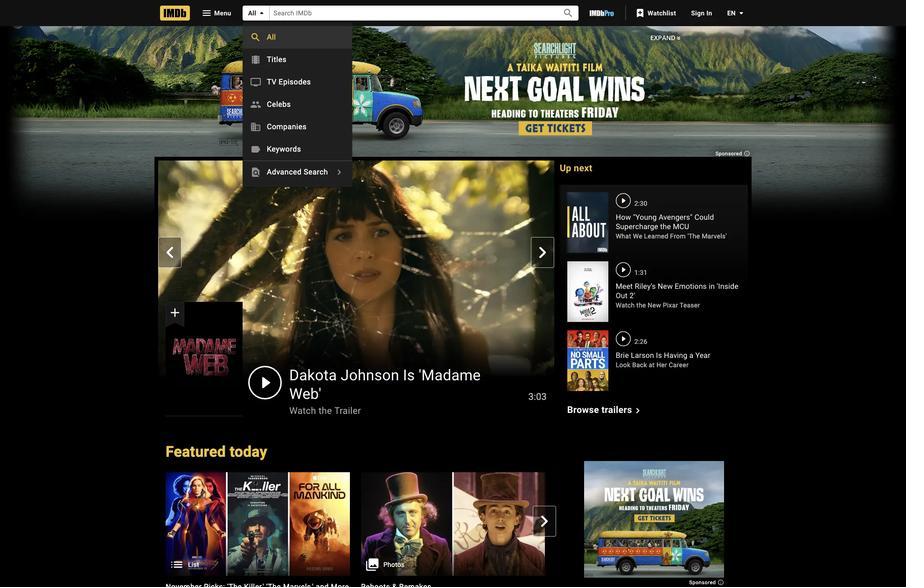 Task type: locate. For each thing, give the bounding box(es) containing it.
the
[[660, 222, 671, 231], [637, 301, 646, 309], [319, 405, 332, 416]]

menu
[[243, 26, 352, 183]]

2:26
[[635, 338, 648, 345]]

2 arrow drop down image from the left
[[736, 7, 747, 19]]

0 horizontal spatial production art image
[[166, 472, 350, 576]]

pixar
[[663, 301, 678, 309]]

0 vertical spatial all
[[248, 9, 256, 17]]

madame web image
[[166, 302, 243, 416], [166, 302, 243, 416]]

1 horizontal spatial watch
[[616, 301, 635, 309]]

0 horizontal spatial watch
[[289, 405, 316, 416]]

browse
[[567, 404, 599, 415]]

photos group
[[361, 472, 545, 587], [361, 472, 545, 576]]

1 arrow drop down image from the left
[[256, 7, 268, 19]]

how young avengers could supercharge the mcu's future image
[[567, 192, 608, 253]]

avengers"
[[659, 213, 693, 222]]

is right johnson
[[403, 366, 415, 384]]

the down riley's
[[637, 301, 646, 309]]

#310 - brie larson image
[[567, 330, 608, 391]]

meet
[[616, 282, 633, 291]]

'inside
[[717, 282, 739, 291]]

dakota
[[289, 366, 337, 384]]

watch down web'
[[289, 405, 316, 416]]

is inside dakota johnson is 'madame web'
[[403, 366, 415, 384]]

all up search icon
[[248, 9, 256, 17]]

how
[[616, 213, 631, 222]]

list
[[188, 561, 199, 568]]

1 horizontal spatial is
[[656, 351, 662, 360]]

0 horizontal spatial the
[[319, 405, 332, 416]]

dakota johnson is 'madame web'
[[289, 366, 481, 403]]

watch inside meet riley's new emotions in 'inside out 2' watch the new pixar teaser
[[616, 301, 635, 309]]

having
[[664, 351, 688, 360]]

chevron right inline image
[[537, 247, 548, 258], [539, 516, 550, 527]]

trailer
[[334, 405, 361, 416]]

the inside how "young avengers" could supercharge the mcu what we learned from 'the marvels'
[[660, 222, 671, 231]]

2 vertical spatial the
[[319, 405, 332, 416]]

watch down out on the right of the page
[[616, 301, 635, 309]]

arrow drop down image up search icon
[[256, 7, 268, 19]]

out
[[616, 291, 628, 300]]

look
[[616, 361, 631, 369]]

0 horizontal spatial all
[[248, 9, 256, 17]]

all right search icon
[[267, 32, 276, 41]]

sign
[[691, 9, 705, 17]]

1 horizontal spatial the
[[637, 301, 646, 309]]

sponsored
[[716, 151, 744, 157], [689, 579, 718, 585]]

marvels'
[[702, 232, 727, 240]]

chevron right image
[[334, 167, 345, 178]]

arrow drop down image inside en button
[[736, 7, 747, 19]]

the inside "dakota johnson is 'madame web'" "element"
[[319, 405, 332, 416]]

the up the learned
[[660, 222, 671, 231]]

group
[[166, 302, 243, 416], [154, 472, 741, 587], [556, 472, 741, 587], [556, 472, 741, 576]]

all button
[[243, 6, 270, 21]]

in
[[709, 282, 715, 291]]

in
[[707, 9, 712, 17]]

1 production art image from the left
[[166, 472, 350, 576]]

web'
[[289, 385, 321, 403]]

featured today
[[166, 443, 267, 460]]

sign in
[[691, 9, 712, 17]]

3 production art image from the left
[[556, 472, 741, 576]]

None search field
[[243, 6, 579, 187]]

emotions
[[675, 282, 707, 291]]

2'
[[630, 291, 635, 300]]

is inside brie larson is having a year look back at her career
[[656, 351, 662, 360]]

1 vertical spatial is
[[403, 366, 415, 384]]

menu inside search box
[[243, 26, 352, 183]]

None field
[[270, 6, 552, 20]]

the left trailer
[[319, 405, 332, 416]]

episodes
[[279, 77, 311, 86]]

Search IMDb text field
[[270, 6, 552, 20]]

arrow drop down image
[[256, 7, 268, 19], [736, 7, 747, 19]]

career
[[669, 361, 689, 369]]

next
[[574, 162, 593, 174]]

people image
[[250, 99, 261, 110]]

movie image
[[250, 54, 261, 66]]

watchlist image
[[635, 7, 646, 19]]

menu button
[[194, 6, 239, 21]]

watch the trailer
[[289, 405, 361, 416]]

we
[[633, 232, 643, 240]]

up
[[560, 162, 571, 174]]

home image
[[160, 6, 190, 21]]

browse trailers link
[[567, 404, 643, 416]]

0 horizontal spatial is
[[403, 366, 415, 384]]

companies
[[267, 122, 307, 131]]

arrow drop down image right in
[[736, 7, 747, 19]]

is up the her
[[656, 351, 662, 360]]

'the
[[688, 232, 700, 240]]

0 vertical spatial the
[[660, 222, 671, 231]]

1 horizontal spatial arrow drop down image
[[736, 7, 747, 19]]

production art image
[[166, 472, 350, 576], [361, 472, 545, 576], [556, 472, 741, 576]]

1 vertical spatial sponsored
[[689, 579, 718, 585]]

dakota johnson is 'madame web' element
[[158, 161, 554, 416]]

menu
[[214, 9, 231, 17]]

is
[[656, 351, 662, 360], [403, 366, 415, 384]]

new up "pixar"
[[658, 282, 673, 291]]

new left "pixar"
[[648, 301, 661, 309]]

1 vertical spatial watch
[[289, 405, 316, 416]]

meet riley's new emotions in 'inside out 2' watch the new pixar teaser
[[616, 282, 739, 309]]

sponsored content section
[[5, 0, 901, 587], [584, 461, 724, 585]]

arrow drop down image inside all button
[[256, 7, 268, 19]]

1 vertical spatial the
[[637, 301, 646, 309]]

2 horizontal spatial the
[[660, 222, 671, 231]]

1 horizontal spatial all
[[267, 32, 276, 41]]

list group
[[166, 472, 350, 587], [166, 472, 350, 576]]

watch inside "dakota johnson is 'madame web'" "element"
[[289, 405, 316, 416]]

0 horizontal spatial arrow drop down image
[[256, 7, 268, 19]]

is for having
[[656, 351, 662, 360]]

chevron left inline image
[[164, 247, 175, 258]]

back
[[632, 361, 647, 369]]

new
[[658, 282, 673, 291], [648, 301, 661, 309]]

menu containing all
[[243, 26, 352, 183]]

all
[[248, 9, 256, 17], [267, 32, 276, 41]]

1 horizontal spatial production art image
[[361, 472, 545, 576]]

watchlist
[[648, 9, 676, 17]]

2 production art image from the left
[[361, 472, 545, 576]]

featured
[[166, 443, 226, 460]]

'madame
[[419, 366, 481, 384]]

group containing list
[[154, 472, 741, 587]]

0 vertical spatial watch
[[616, 301, 635, 309]]

from
[[670, 232, 686, 240]]

television image
[[250, 77, 261, 88]]

1:31
[[635, 269, 648, 276]]

production art image for photos
[[361, 472, 545, 576]]

2 horizontal spatial production art image
[[556, 472, 741, 576]]

0 vertical spatial is
[[656, 351, 662, 360]]

watch
[[616, 301, 635, 309], [289, 405, 316, 416]]



Task type: vqa. For each thing, say whether or not it's contained in the screenshot.
See corresponding to 2023 Oscars Red Carpet: All the Best Photos
no



Task type: describe. For each thing, give the bounding box(es) containing it.
watchlist button
[[630, 5, 684, 21]]

what
[[616, 232, 631, 240]]

3:03
[[528, 391, 547, 402]]

advanced
[[267, 167, 302, 176]]

inside out 2 image
[[567, 261, 608, 322]]

how "young avengers" could supercharge the mcu what we learned from 'the marvels'
[[616, 213, 727, 240]]

keywords
[[267, 144, 301, 153]]

dakota johnson is 'madame web' image
[[158, 160, 554, 383]]

photos group inside group
[[361, 472, 545, 576]]

at
[[649, 361, 655, 369]]

could
[[695, 213, 714, 222]]

a
[[690, 351, 694, 360]]

photos
[[383, 561, 405, 568]]

1 vertical spatial all
[[267, 32, 276, 41]]

en button
[[720, 5, 747, 21]]

photos link
[[361, 472, 545, 576]]

browse trailers
[[567, 404, 632, 415]]

riley's
[[635, 282, 656, 291]]

none search field containing all
[[243, 6, 579, 187]]

1 vertical spatial new
[[648, 301, 661, 309]]

year
[[696, 351, 711, 360]]

is for 'madame
[[403, 366, 415, 384]]

up next
[[560, 162, 593, 174]]

advanced search link
[[243, 161, 352, 183]]

brie
[[616, 351, 629, 360]]

0 vertical spatial chevron right inline image
[[537, 247, 548, 258]]

the inside meet riley's new emotions in 'inside out 2' watch the new pixar teaser
[[637, 301, 646, 309]]

teaser
[[680, 301, 700, 309]]

business image
[[250, 122, 261, 133]]

search
[[304, 167, 328, 176]]

menu image
[[201, 7, 212, 19]]

her
[[657, 361, 667, 369]]

search image
[[250, 32, 261, 43]]

larson
[[631, 351, 654, 360]]

arrow drop down image for all
[[256, 7, 268, 19]]

submit search image
[[563, 8, 574, 19]]

sign in button
[[684, 5, 720, 21]]

1 vertical spatial chevron right inline image
[[539, 516, 550, 527]]

2:30
[[635, 200, 648, 207]]

arrow drop down image for en
[[736, 7, 747, 19]]

0 vertical spatial new
[[658, 282, 673, 291]]

advanced search
[[267, 167, 328, 176]]

label image
[[250, 144, 261, 155]]

en
[[727, 9, 736, 17]]

supercharge
[[616, 222, 658, 231]]

0 vertical spatial sponsored
[[716, 151, 744, 157]]

dakota johnson is 'madame web' group
[[158, 160, 554, 416]]

list group inside group
[[166, 472, 350, 576]]

all inside button
[[248, 9, 256, 17]]

brie larson is having a year look back at her career
[[616, 351, 711, 369]]

"young
[[633, 213, 657, 222]]

trailers
[[602, 404, 632, 415]]

learned
[[644, 232, 669, 240]]

tv episodes
[[267, 77, 311, 86]]

johnson
[[341, 366, 399, 384]]

production art image for list
[[166, 472, 350, 576]]

find in page image
[[250, 167, 261, 178]]

tv
[[267, 77, 277, 86]]

mcu
[[673, 222, 689, 231]]

celebs
[[267, 100, 291, 109]]

chevron right image
[[632, 405, 643, 416]]

today
[[230, 443, 267, 460]]

titles
[[267, 55, 286, 64]]

list link
[[166, 472, 350, 576]]



